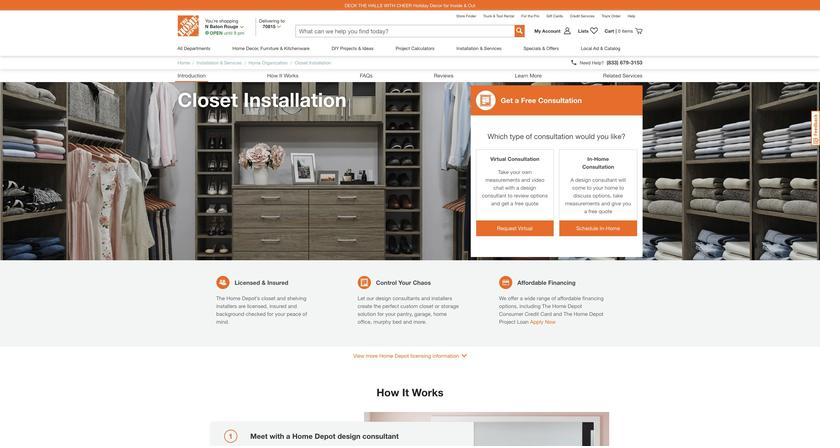 Task type: describe. For each thing, give the bounding box(es) containing it.
request virtual button
[[476, 221, 554, 236]]

a up review
[[516, 185, 519, 191]]

lists link
[[575, 27, 601, 35]]

track
[[602, 14, 610, 18]]

closet inside let our design consultants and installers create the perfect custom closet or storage solution for your pantry, garage, home office, murphy bed and more.
[[419, 303, 433, 309]]

loan
[[517, 319, 529, 325]]

2 horizontal spatial for
[[444, 2, 449, 8]]

custom
[[400, 303, 418, 309]]

1 horizontal spatial how
[[377, 387, 399, 399]]

we offer a wide range of affordable financing options, including the home depot consumer credit card and the home depot project loan
[[499, 295, 604, 325]]

feedback link image
[[811, 111, 820, 146]]

0 vertical spatial you
[[597, 132, 609, 141]]

view
[[353, 353, 364, 359]]

a right the get
[[515, 96, 519, 105]]

help?
[[592, 60, 604, 65]]

70815
[[263, 24, 275, 29]]

ad
[[593, 46, 599, 51]]

range
[[537, 295, 550, 302]]

consultation
[[534, 132, 573, 141]]

licensed & insured
[[235, 279, 288, 286]]

specials & offers link
[[524, 41, 559, 56]]

organization
[[262, 60, 288, 65]]

video
[[532, 177, 544, 183]]

home inside button
[[606, 225, 620, 231]]

take
[[498, 169, 509, 175]]

perfect
[[383, 303, 399, 309]]

own
[[522, 169, 532, 175]]

0 horizontal spatial with
[[270, 432, 284, 441]]

quote for and
[[599, 208, 612, 214]]

2 vertical spatial consultation
[[582, 164, 614, 170]]

including
[[519, 303, 541, 309]]

options
[[530, 193, 548, 199]]

which
[[488, 132, 508, 141]]

your inside the home depot's closet and shelving installers are licensed, insured and background checked for your peace of mind.
[[275, 311, 285, 317]]

a inside we offer a wide range of affordable financing options, including the home depot consumer credit card and the home depot project loan
[[520, 295, 523, 302]]

out
[[468, 2, 475, 8]]

solution
[[358, 311, 376, 317]]

cheer
[[397, 2, 412, 8]]

0 vertical spatial virtual
[[490, 156, 506, 162]]

the inside let our design consultants and installers create the perfect custom closet or storage solution for your pantry, garage, home office, murphy bed and more.
[[374, 303, 381, 309]]

deck
[[345, 2, 357, 8]]

0 vertical spatial closet
[[295, 60, 308, 65]]

depot's
[[242, 295, 260, 302]]

garage,
[[414, 311, 432, 317]]

more
[[530, 72, 542, 79]]

give
[[612, 200, 621, 207]]

more
[[366, 353, 378, 359]]

decor,
[[246, 46, 259, 51]]

items
[[622, 28, 633, 34]]

bed
[[393, 319, 402, 325]]

gift cards
[[547, 14, 563, 18]]

specials
[[524, 46, 541, 51]]

gift cards link
[[547, 14, 563, 18]]

n
[[205, 24, 209, 29]]

0 horizontal spatial installation & services link
[[197, 60, 242, 65]]

1 vertical spatial consultation
[[508, 156, 539, 162]]

all departments link
[[178, 41, 210, 56]]

need help? (833) 679-3153
[[580, 59, 643, 65]]

local
[[581, 46, 592, 51]]

for inside let our design consultants and installers create the perfect custom closet or storage solution for your pantry, garage, home office, murphy bed and more.
[[378, 311, 384, 317]]

kitchenware
[[284, 46, 310, 51]]

0 vertical spatial the
[[528, 14, 533, 18]]

submit search image
[[516, 28, 523, 34]]

inside
[[450, 2, 463, 8]]

in- inside in-home consultation
[[587, 156, 594, 162]]

0 horizontal spatial it
[[279, 72, 282, 79]]

home inside the home depot's closet and shelving installers are licensed, insured and background checked for your peace of mind.
[[226, 295, 241, 302]]

all departments
[[178, 46, 210, 51]]

affordable
[[557, 295, 581, 302]]

your inside let our design consultants and installers create the perfect custom closet or storage solution for your pantry, garage, home office, murphy bed and more.
[[385, 311, 396, 317]]

0 horizontal spatial how
[[267, 72, 278, 79]]

will
[[618, 177, 626, 183]]

free
[[521, 96, 536, 105]]

quote for options
[[525, 200, 539, 207]]

installers inside let our design consultants and installers create the perfect custom closet or storage solution for your pantry, garage, home office, murphy bed and more.
[[432, 295, 452, 302]]

closet inside the home depot's closet and shelving installers are licensed, insured and background checked for your peace of mind.
[[261, 295, 275, 302]]

store finder link
[[456, 14, 476, 18]]

truck & tool rental
[[483, 14, 514, 18]]

pantry,
[[397, 311, 413, 317]]

create
[[358, 303, 372, 309]]

credit inside we offer a wide range of affordable financing options, including the home depot consumer credit card and the home depot project loan
[[525, 311, 539, 317]]

catalog
[[604, 46, 620, 51]]

3153
[[631, 59, 643, 65]]

request virtual
[[497, 225, 533, 231]]

consultants
[[393, 295, 420, 302]]

furniture
[[260, 46, 279, 51]]

let
[[358, 295, 365, 302]]

background
[[216, 311, 244, 317]]

rouge
[[224, 24, 238, 29]]

cart
[[605, 28, 614, 34]]

would
[[575, 132, 595, 141]]

home inside let our design consultants and installers create the perfect custom closet or storage solution for your pantry, garage, home office, murphy bed and more.
[[434, 311, 447, 317]]

home inside 'a design consultant will come to your home to discuss options, take measurements and give you a free quote'
[[605, 185, 618, 191]]

checked
[[246, 311, 266, 317]]

2 / from the left
[[244, 60, 246, 65]]

truck
[[483, 14, 492, 18]]

shopping
[[219, 18, 238, 24]]

1 horizontal spatial works
[[412, 387, 444, 399]]

schedule in-home button
[[560, 221, 637, 236]]

control your chaos
[[376, 279, 431, 286]]

store finder
[[456, 14, 476, 18]]

project calculators
[[396, 46, 434, 51]]

meet
[[250, 432, 268, 441]]

design inside 'a design consultant will come to your home to discuss options, take measurements and give you a free quote'
[[575, 177, 591, 183]]

and up garage,
[[421, 295, 430, 302]]

licensing
[[410, 353, 431, 359]]

licensed,
[[247, 303, 268, 309]]

0
[[618, 28, 621, 34]]

0 vertical spatial project
[[396, 46, 410, 51]]

order
[[611, 14, 621, 18]]

the home depot's closet and shelving installers are licensed, insured and background checked for your peace of mind.
[[216, 295, 307, 325]]

credit services
[[570, 14, 595, 18]]

schedule
[[576, 225, 598, 231]]

learn
[[515, 72, 528, 79]]

peace
[[287, 311, 301, 317]]

related services
[[603, 72, 642, 79]]

1 horizontal spatial it
[[402, 387, 409, 399]]



Task type: locate. For each thing, give the bounding box(es) containing it.
to inside take your own measurements and video chat with a design consultant to review options and get a free quote
[[508, 193, 512, 199]]

installation & services
[[457, 46, 502, 51]]

a down the 'discuss'
[[584, 208, 587, 214]]

get
[[501, 96, 513, 105]]

1 horizontal spatial closet
[[419, 303, 433, 309]]

for left the inside
[[444, 2, 449, 8]]

0 vertical spatial free
[[515, 200, 524, 207]]

are
[[238, 303, 246, 309]]

installers up or
[[432, 295, 452, 302]]

closet up insured
[[261, 295, 275, 302]]

2 horizontal spatial consultant
[[593, 177, 617, 183]]

with inside take your own measurements and video chat with a design consultant to review options and get a free quote
[[505, 185, 515, 191]]

design inside let our design consultants and installers create the perfect custom closet or storage solution for your pantry, garage, home office, murphy bed and more.
[[376, 295, 391, 302]]

of right peace
[[302, 311, 307, 317]]

1 horizontal spatial you
[[623, 200, 631, 207]]

consultation up come
[[582, 164, 614, 170]]

1 horizontal spatial measurements
[[565, 200, 600, 207]]

0 horizontal spatial consultant
[[362, 432, 399, 441]]

1 vertical spatial it
[[402, 387, 409, 399]]

0 vertical spatial options,
[[593, 193, 612, 199]]

free for measurements
[[588, 208, 597, 214]]

/ right home link
[[193, 60, 194, 65]]

options,
[[593, 193, 612, 199], [499, 303, 518, 309]]

(833)
[[607, 59, 619, 65]]

0 horizontal spatial closet
[[178, 88, 238, 111]]

until
[[224, 30, 233, 36]]

credit right cards
[[570, 14, 580, 18]]

2 vertical spatial of
[[302, 311, 307, 317]]

1 vertical spatial installation & services link
[[197, 60, 242, 65]]

offer
[[508, 295, 519, 302]]

0 horizontal spatial credit
[[525, 311, 539, 317]]

consultation up own
[[508, 156, 539, 162]]

0 vertical spatial measurements
[[485, 177, 520, 183]]

holiday
[[413, 2, 429, 8]]

tool
[[496, 14, 503, 18]]

or
[[435, 303, 440, 309]]

home decor, furniture & kitchenware
[[232, 46, 310, 51]]

1 vertical spatial credit
[[525, 311, 539, 317]]

in- down would
[[587, 156, 594, 162]]

project down consumer
[[499, 319, 516, 325]]

quote inside 'a design consultant will come to your home to discuss options, take measurements and give you a free quote'
[[599, 208, 612, 214]]

options, inside we offer a wide range of affordable financing options, including the home depot consumer credit card and the home depot project loan
[[499, 303, 518, 309]]

virtual right request
[[518, 225, 533, 231]]

virtual consultation
[[490, 156, 539, 162]]

deck the halls with cheer holiday decor for inside & out link
[[345, 2, 475, 8]]

1 vertical spatial quote
[[599, 208, 612, 214]]

and down the pantry,
[[403, 319, 412, 325]]

you left like?
[[597, 132, 609, 141]]

the home depot image
[[178, 15, 199, 36]]

/
[[193, 60, 194, 65], [244, 60, 246, 65], [290, 60, 292, 65]]

&
[[464, 2, 467, 8], [493, 14, 495, 18], [280, 46, 283, 51], [358, 46, 361, 51], [480, 46, 483, 51], [542, 46, 545, 51], [600, 46, 603, 51], [220, 60, 223, 65]]

0 horizontal spatial closet
[[261, 295, 275, 302]]

0 vertical spatial consultant
[[593, 177, 617, 183]]

1 horizontal spatial of
[[526, 132, 532, 141]]

0 horizontal spatial virtual
[[490, 156, 506, 162]]

you inside 'a design consultant will come to your home to discuss options, take measurements and give you a free quote'
[[623, 200, 631, 207]]

design inside take your own measurements and video chat with a design consultant to review options and get a free quote
[[521, 185, 536, 191]]

my account
[[534, 28, 561, 34]]

1 vertical spatial project
[[499, 319, 516, 325]]

free down review
[[515, 200, 524, 207]]

1 vertical spatial consultant
[[482, 193, 506, 199]]

0 vertical spatial consultation
[[538, 96, 582, 105]]

0 vertical spatial with
[[505, 185, 515, 191]]

0 horizontal spatial of
[[302, 311, 307, 317]]

1 horizontal spatial installation & services link
[[457, 41, 502, 56]]

1 vertical spatial in-
[[600, 225, 606, 231]]

free inside take your own measurements and video chat with a design consultant to review options and get a free quote
[[515, 200, 524, 207]]

to right come
[[587, 185, 592, 191]]

home down or
[[434, 311, 447, 317]]

of right type
[[526, 132, 532, 141]]

you right give
[[623, 200, 631, 207]]

rental
[[504, 14, 514, 18]]

introduction
[[178, 72, 206, 79]]

projects
[[340, 46, 357, 51]]

0 horizontal spatial home
[[434, 311, 447, 317]]

0 items
[[618, 28, 633, 34]]

1 horizontal spatial how it works
[[377, 387, 444, 399]]

halls
[[368, 2, 383, 8]]

1 vertical spatial the
[[374, 303, 381, 309]]

consultant inside take your own measurements and video chat with a design consultant to review options and get a free quote
[[482, 193, 506, 199]]

679-
[[620, 59, 631, 65]]

with right chat
[[505, 185, 515, 191]]

and up peace
[[288, 303, 297, 309]]

1 horizontal spatial with
[[505, 185, 515, 191]]

project left the calculators
[[396, 46, 410, 51]]

which type of consultation would you like?
[[488, 132, 625, 141]]

0 horizontal spatial project
[[396, 46, 410, 51]]

closet installation link
[[295, 60, 331, 65]]

let our design consultants and installers create the perfect custom closet or storage solution for your pantry, garage, home office, murphy bed and more.
[[358, 295, 459, 325]]

0 horizontal spatial measurements
[[485, 177, 520, 183]]

all
[[178, 46, 183, 51]]

your left own
[[510, 169, 520, 175]]

0 vertical spatial installers
[[432, 295, 452, 302]]

affordable financing
[[517, 279, 576, 286]]

track order link
[[602, 14, 621, 18]]

0 horizontal spatial /
[[193, 60, 194, 65]]

0 horizontal spatial the
[[374, 303, 381, 309]]

0 horizontal spatial how it works
[[267, 72, 298, 79]]

closet up garage,
[[419, 303, 433, 309]]

measurements inside 'a design consultant will come to your home to discuss options, take measurements and give you a free quote'
[[565, 200, 600, 207]]

consultation
[[538, 96, 582, 105], [508, 156, 539, 162], [582, 164, 614, 170]]

1 vertical spatial how
[[377, 387, 399, 399]]

the right for
[[528, 14, 533, 18]]

closet down introduction
[[178, 88, 238, 111]]

1 vertical spatial virtual
[[518, 225, 533, 231]]

1 / from the left
[[193, 60, 194, 65]]

home inside in-home consultation
[[594, 156, 609, 162]]

your right come
[[593, 185, 603, 191]]

1 vertical spatial the
[[542, 303, 551, 309]]

a right meet
[[286, 432, 290, 441]]

deck the halls with cheer holiday decor for inside & out
[[345, 2, 475, 8]]

specials & offers
[[524, 46, 559, 51]]

0 horizontal spatial in-
[[587, 156, 594, 162]]

consultant inside 'a design consultant will come to your home to discuss options, take measurements and give you a free quote'
[[593, 177, 617, 183]]

our
[[367, 295, 374, 302]]

1 horizontal spatial the
[[528, 14, 533, 18]]

apply now link
[[530, 319, 556, 325]]

departments
[[184, 46, 210, 51]]

to right 'delivering'
[[281, 18, 285, 24]]

2 horizontal spatial of
[[551, 295, 556, 302]]

free up 'schedule in-home'
[[588, 208, 597, 214]]

2 horizontal spatial the
[[564, 311, 572, 317]]

a right offer
[[520, 295, 523, 302]]

quote inside take your own measurements and video chat with a design consultant to review options and get a free quote
[[525, 200, 539, 207]]

and inside we offer a wide range of affordable financing options, including the home depot consumer credit card and the home depot project loan
[[553, 311, 562, 317]]

help
[[628, 14, 635, 18]]

type
[[510, 132, 524, 141]]

of inside we offer a wide range of affordable financing options, including the home depot consumer credit card and the home depot project loan
[[551, 295, 556, 302]]

1 vertical spatial measurements
[[565, 200, 600, 207]]

chat
[[494, 185, 504, 191]]

in- right schedule
[[600, 225, 606, 231]]

1 vertical spatial with
[[270, 432, 284, 441]]

options, up consumer
[[499, 303, 518, 309]]

installers inside the home depot's closet and shelving installers are licensed, insured and background checked for your peace of mind.
[[216, 303, 237, 309]]

for inside the home depot's closet and shelving installers are licensed, insured and background checked for your peace of mind.
[[267, 311, 273, 317]]

0 vertical spatial of
[[526, 132, 532, 141]]

the down our
[[374, 303, 381, 309]]

a design consultant will come to your home to discuss options, take measurements and give you a free quote
[[565, 177, 631, 214]]

delivering to
[[259, 18, 285, 24]]

1 horizontal spatial the
[[542, 303, 551, 309]]

consultation right the "free" in the top right of the page
[[538, 96, 582, 105]]

1 horizontal spatial in-
[[600, 225, 606, 231]]

a inside 'a design consultant will come to your home to discuss options, take measurements and give you a free quote'
[[584, 208, 587, 214]]

your down perfect
[[385, 311, 396, 317]]

and left give
[[601, 200, 610, 207]]

view more home depot licensing information
[[353, 353, 459, 359]]

get a free consultation
[[501, 96, 582, 105]]

1 vertical spatial closet
[[419, 303, 433, 309]]

with right meet
[[270, 432, 284, 441]]

credit services link
[[570, 14, 595, 18]]

1 horizontal spatial /
[[244, 60, 246, 65]]

of inside the home depot's closet and shelving installers are licensed, insured and background checked for your peace of mind.
[[302, 311, 307, 317]]

you're
[[205, 18, 218, 24]]

the down the affordable
[[564, 311, 572, 317]]

project inside we offer a wide range of affordable financing options, including the home depot consumer credit card and the home depot project loan
[[499, 319, 516, 325]]

measurements
[[485, 177, 520, 183], [565, 200, 600, 207]]

1
[[229, 432, 233, 441]]

1 vertical spatial home
[[434, 311, 447, 317]]

virtual up take
[[490, 156, 506, 162]]

installers up background
[[216, 303, 237, 309]]

1 horizontal spatial free
[[588, 208, 597, 214]]

measurements down the 'discuss'
[[565, 200, 600, 207]]

0 horizontal spatial for
[[267, 311, 273, 317]]

store
[[456, 14, 465, 18]]

1 vertical spatial you
[[623, 200, 631, 207]]

home up "take"
[[605, 185, 618, 191]]

credit down including
[[525, 311, 539, 317]]

2 vertical spatial consultant
[[362, 432, 399, 441]]

the home depot logo link
[[178, 15, 199, 37]]

a right get in the right of the page
[[510, 200, 513, 207]]

project calculators link
[[396, 41, 434, 56]]

/ left home organization link
[[244, 60, 246, 65]]

1 vertical spatial works
[[412, 387, 444, 399]]

measurements down take
[[485, 177, 520, 183]]

and up insured
[[277, 295, 286, 302]]

0 vertical spatial credit
[[570, 14, 580, 18]]

in- inside button
[[600, 225, 606, 231]]

1 horizontal spatial options,
[[593, 193, 612, 199]]

1 horizontal spatial closet
[[295, 60, 308, 65]]

credit
[[570, 14, 580, 18], [525, 311, 539, 317]]

to up get in the right of the page
[[508, 193, 512, 199]]

control
[[376, 279, 397, 286]]

open until 9 pm
[[210, 30, 244, 36]]

finder
[[466, 14, 476, 18]]

1 vertical spatial free
[[588, 208, 597, 214]]

baton
[[210, 24, 223, 29]]

learn more
[[515, 72, 542, 79]]

insured
[[269, 303, 287, 309]]

free for review
[[515, 200, 524, 207]]

0 horizontal spatial installers
[[216, 303, 237, 309]]

services
[[581, 14, 595, 18], [484, 46, 502, 51], [224, 60, 242, 65], [623, 72, 642, 79]]

None text field
[[296, 25, 514, 37], [296, 25, 514, 37], [296, 25, 514, 37], [296, 25, 514, 37]]

your down insured
[[275, 311, 285, 317]]

0 horizontal spatial works
[[284, 72, 298, 79]]

and up now
[[553, 311, 562, 317]]

closet down "kitchenware"
[[295, 60, 308, 65]]

1 horizontal spatial virtual
[[518, 225, 533, 231]]

quote down "options"
[[525, 200, 539, 207]]

0 vertical spatial it
[[279, 72, 282, 79]]

virtual inside button
[[518, 225, 533, 231]]

the up card
[[542, 303, 551, 309]]

n baton rouge
[[205, 24, 238, 29]]

9
[[234, 30, 236, 36]]

0 vertical spatial the
[[216, 295, 225, 302]]

3 / from the left
[[290, 60, 292, 65]]

of right the range
[[551, 295, 556, 302]]

1 horizontal spatial home
[[605, 185, 618, 191]]

your inside 'a design consultant will come to your home to discuss options, take measurements and give you a free quote'
[[593, 185, 603, 191]]

0 horizontal spatial free
[[515, 200, 524, 207]]

for down insured
[[267, 311, 273, 317]]

home
[[232, 46, 245, 51], [178, 60, 190, 65], [248, 60, 261, 65], [594, 156, 609, 162], [606, 225, 620, 231], [226, 295, 241, 302], [552, 303, 566, 309], [574, 311, 588, 317], [379, 353, 393, 359], [292, 432, 313, 441]]

0 vertical spatial in-
[[587, 156, 594, 162]]

it
[[279, 72, 282, 79], [402, 387, 409, 399]]

0 vertical spatial closet
[[261, 295, 275, 302]]

need
[[580, 60, 591, 65]]

0 vertical spatial how it works
[[267, 72, 298, 79]]

home
[[605, 185, 618, 191], [434, 311, 447, 317]]

1 vertical spatial options,
[[499, 303, 518, 309]]

review
[[514, 193, 529, 199]]

lists
[[578, 28, 589, 34]]

the up background
[[216, 295, 225, 302]]

1 vertical spatial of
[[551, 295, 556, 302]]

to down will
[[619, 185, 624, 191]]

1 vertical spatial installers
[[216, 303, 237, 309]]

and inside 'a design consultant will come to your home to discuss options, take measurements and give you a free quote'
[[601, 200, 610, 207]]

measurements inside take your own measurements and video chat with a design consultant to review options and get a free quote
[[485, 177, 520, 183]]

/ down "kitchenware"
[[290, 60, 292, 65]]

1 vertical spatial how it works
[[377, 387, 444, 399]]

for
[[521, 14, 527, 18]]

you're shopping
[[205, 18, 238, 24]]

your inside take your own measurements and video chat with a design consultant to review options and get a free quote
[[510, 169, 520, 175]]

diy
[[332, 46, 339, 51]]

1 vertical spatial closet
[[178, 88, 238, 111]]

0 vertical spatial how
[[267, 72, 278, 79]]

you
[[597, 132, 609, 141], [623, 200, 631, 207]]

0 horizontal spatial the
[[216, 295, 225, 302]]

0 horizontal spatial options,
[[499, 303, 518, 309]]

chaos
[[413, 279, 431, 286]]

financing
[[582, 295, 604, 302]]

works
[[284, 72, 298, 79], [412, 387, 444, 399]]

of
[[526, 132, 532, 141], [551, 295, 556, 302], [302, 311, 307, 317]]

with
[[384, 2, 395, 8]]

pm
[[238, 30, 244, 36]]

for the pro
[[521, 14, 539, 18]]

apply
[[530, 319, 544, 325]]

quote down give
[[599, 208, 612, 214]]

0 vertical spatial installation & services link
[[457, 41, 502, 56]]

the inside the home depot's closet and shelving installers are licensed, insured and background checked for your peace of mind.
[[216, 295, 225, 302]]

financing
[[548, 279, 576, 286]]

0 horizontal spatial quote
[[525, 200, 539, 207]]

for up the murphy
[[378, 311, 384, 317]]

0 horizontal spatial you
[[597, 132, 609, 141]]

options, left "take"
[[593, 193, 612, 199]]

closet installation
[[178, 88, 347, 111]]

and left get in the right of the page
[[491, 200, 500, 207]]

installation & services link
[[457, 41, 502, 56], [197, 60, 242, 65]]

take your own measurements and video chat with a design consultant to review options and get a free quote
[[482, 169, 548, 207]]

1 horizontal spatial credit
[[570, 14, 580, 18]]

mind.
[[216, 319, 229, 325]]

1 horizontal spatial project
[[499, 319, 516, 325]]

2 horizontal spatial /
[[290, 60, 292, 65]]

0 vertical spatial quote
[[525, 200, 539, 207]]

options, inside 'a design consultant will come to your home to discuss options, take measurements and give you a free quote'
[[593, 193, 612, 199]]

and down own
[[521, 177, 530, 183]]

0 vertical spatial works
[[284, 72, 298, 79]]

1 horizontal spatial for
[[378, 311, 384, 317]]

free inside 'a design consultant will come to your home to discuss options, take measurements and give you a free quote'
[[588, 208, 597, 214]]

home link
[[178, 60, 190, 65]]

related
[[603, 72, 621, 79]]



Task type: vqa. For each thing, say whether or not it's contained in the screenshot.
2nd 88 from right
no



